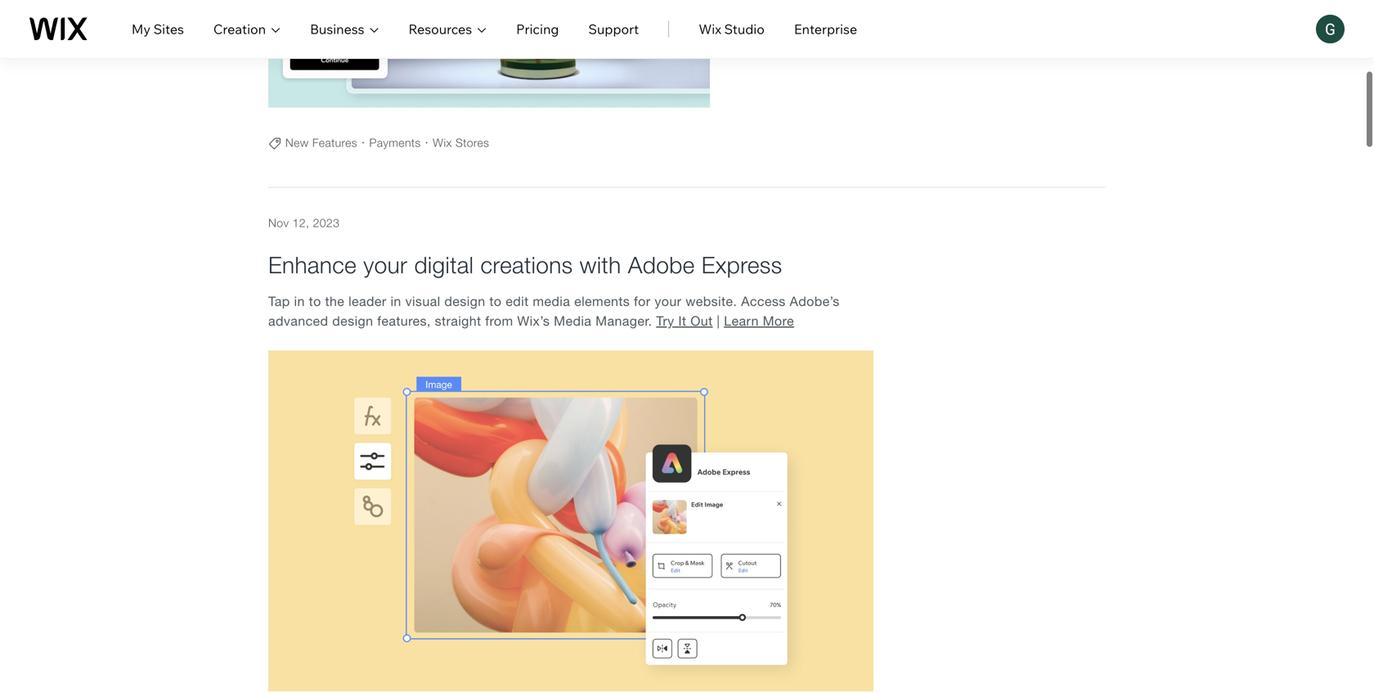 Task type: locate. For each thing, give the bounding box(es) containing it.
my sites
[[132, 21, 184, 37]]

to up from
[[490, 294, 502, 309]]

1 vertical spatial your
[[655, 294, 682, 309]]

enterprise
[[795, 21, 858, 37]]

0 horizontal spatial design
[[333, 314, 374, 329]]

nov
[[268, 216, 289, 230]]

wix stores link
[[433, 136, 490, 149]]

0 horizontal spatial wix
[[433, 136, 452, 149]]

learn more link
[[724, 314, 795, 329]]

try it out link
[[657, 314, 713, 329]]

wix stores
[[433, 136, 490, 149]]

2 in from the left
[[391, 294, 402, 309]]

studio
[[725, 21, 765, 37]]

new features link
[[286, 136, 358, 149]]

wix left studio
[[699, 21, 722, 37]]

your inside tap in to the leader in visual design to edit media elements for your website. access adobe's advanced design features, straight from wix's media manager.
[[655, 294, 682, 309]]

0 horizontal spatial to
[[309, 294, 321, 309]]

wix left stores
[[433, 136, 452, 149]]

support
[[589, 21, 639, 37]]

try
[[657, 314, 675, 329]]

in up the advanced
[[294, 294, 305, 309]]

in
[[294, 294, 305, 309], [391, 294, 402, 309]]

wix for wix studio
[[699, 21, 722, 37]]

0 vertical spatial your
[[364, 251, 408, 278]]

payments
[[369, 136, 421, 149]]

more
[[763, 314, 795, 329]]

0 vertical spatial design
[[445, 294, 486, 309]]

to
[[309, 294, 321, 309], [490, 294, 502, 309]]

advanced
[[268, 314, 329, 329]]

with
[[580, 251, 622, 278]]

in up features, at the left of the page
[[391, 294, 402, 309]]

out
[[691, 314, 713, 329]]

your up leader in the left top of the page
[[364, 251, 408, 278]]

your up 'try' at the left top of the page
[[655, 294, 682, 309]]

1 horizontal spatial your
[[655, 294, 682, 309]]

features
[[313, 136, 358, 149]]

wix
[[699, 21, 722, 37], [433, 136, 452, 149]]

1 horizontal spatial wix
[[699, 21, 722, 37]]

manager.
[[596, 314, 653, 329]]

learn
[[724, 314, 759, 329]]

tap in to the leader in visual design to edit media elements for your website. access adobe's advanced design features, straight from wix's media manager.
[[268, 294, 840, 329]]

digital
[[415, 251, 474, 278]]

features,
[[377, 314, 431, 329]]

elements
[[575, 294, 630, 309]]

1 horizontal spatial design
[[445, 294, 486, 309]]

design
[[445, 294, 486, 309], [333, 314, 374, 329]]

design up "straight"
[[445, 294, 486, 309]]

visual
[[406, 294, 441, 309]]

0 vertical spatial wix
[[699, 21, 722, 37]]

0 horizontal spatial in
[[294, 294, 305, 309]]

2023
[[313, 216, 340, 230]]

the
[[325, 294, 345, 309]]

adobe
[[628, 251, 695, 278]]

for
[[634, 294, 651, 309]]

|
[[717, 314, 720, 329]]

1 horizontal spatial in
[[391, 294, 402, 309]]

your
[[364, 251, 408, 278], [655, 294, 682, 309]]

1 horizontal spatial to
[[490, 294, 502, 309]]

business button
[[310, 19, 379, 39]]

design down leader in the left top of the page
[[333, 314, 374, 329]]

1 vertical spatial wix
[[433, 136, 452, 149]]

resources
[[409, 21, 472, 37]]

to left the the
[[309, 294, 321, 309]]



Task type: vqa. For each thing, say whether or not it's contained in the screenshot.
(1) to the top
no



Task type: describe. For each thing, give the bounding box(es) containing it.
straight
[[435, 314, 482, 329]]

wix studio link
[[699, 19, 765, 39]]

0 horizontal spatial your
[[364, 251, 408, 278]]

my sites link
[[132, 19, 184, 39]]

creation button
[[214, 19, 281, 39]]

access
[[742, 294, 786, 309]]

it
[[679, 314, 687, 329]]

1 in from the left
[[294, 294, 305, 309]]

leader
[[349, 294, 387, 309]]

enhance
[[268, 251, 357, 278]]

try it out | learn more
[[657, 314, 795, 329]]

payments link
[[369, 136, 421, 149]]

media
[[533, 294, 571, 309]]

from
[[486, 314, 514, 329]]

my
[[132, 21, 151, 37]]

express
[[702, 251, 783, 278]]

resources button
[[409, 19, 487, 39]]

1 vertical spatial design
[[333, 314, 374, 329]]

1 to from the left
[[309, 294, 321, 309]]

pricing link
[[517, 19, 559, 39]]

wix studio
[[699, 21, 765, 37]]

profile image image
[[1317, 15, 1346, 43]]

media
[[554, 314, 592, 329]]

wix for wix stores
[[433, 136, 452, 149]]

enhance your digital creations with adobe express
[[268, 251, 783, 278]]

tap
[[268, 294, 290, 309]]

new features
[[286, 136, 358, 149]]

business
[[310, 21, 365, 37]]

creations
[[481, 251, 573, 278]]

adobe's
[[790, 294, 840, 309]]

stores
[[456, 136, 490, 149]]

edit
[[506, 294, 529, 309]]

sites
[[154, 21, 184, 37]]

nov 12, 2023
[[268, 216, 340, 230]]

wix's
[[518, 314, 550, 329]]

support link
[[589, 19, 639, 39]]

enterprise link
[[795, 19, 858, 39]]

website.
[[686, 294, 738, 309]]

2 to from the left
[[490, 294, 502, 309]]

creation
[[214, 21, 266, 37]]

new
[[286, 136, 309, 149]]

12,
[[293, 216, 310, 230]]

pricing
[[517, 21, 559, 37]]



